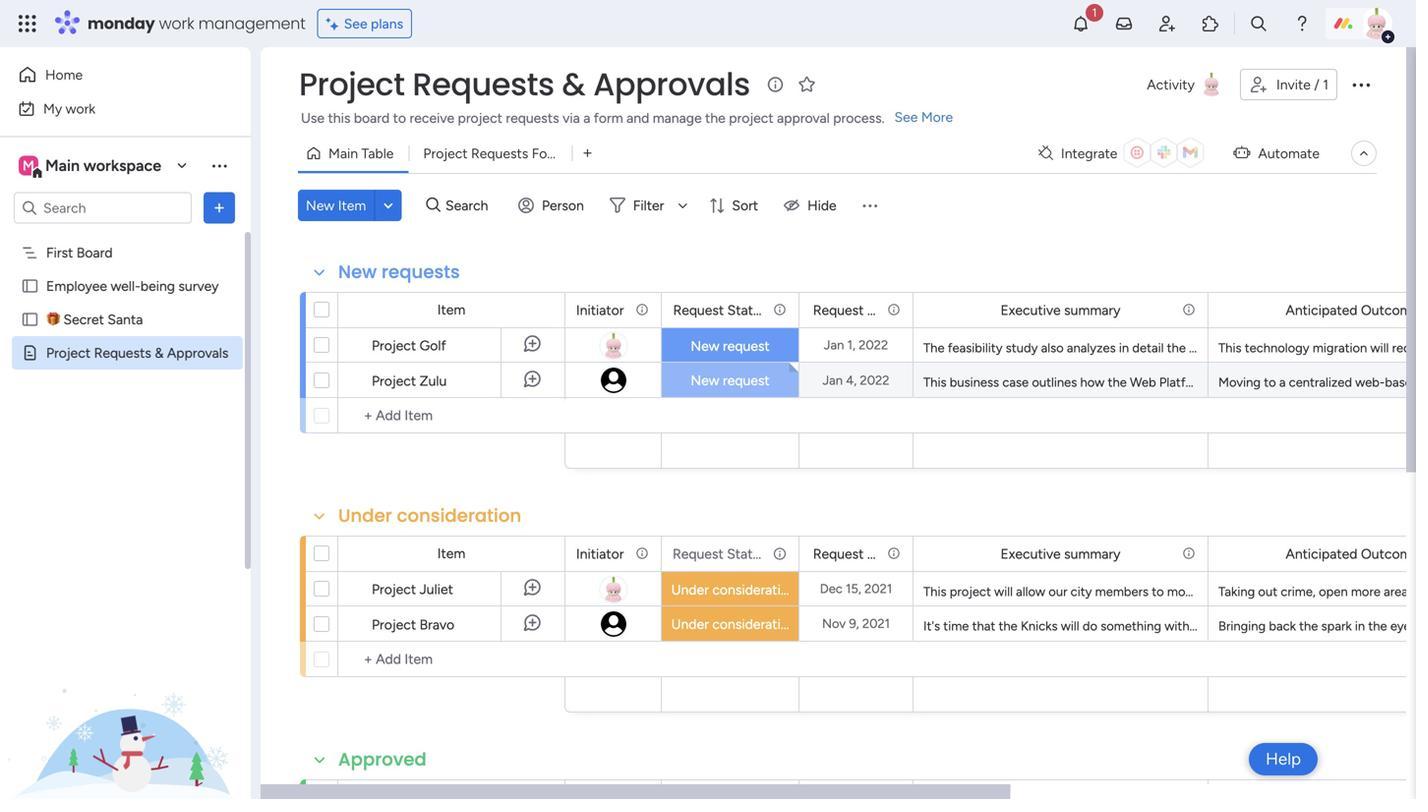 Task type: describe. For each thing, give the bounding box(es) containing it.
see plans
[[344, 15, 403, 32]]

via
[[563, 110, 580, 126]]

v2 search image
[[426, 195, 441, 217]]

new for new item
[[306, 197, 335, 214]]

main table button
[[298, 138, 409, 169]]

sort button
[[701, 190, 770, 221]]

taking out crime, open more areas 
[[1219, 584, 1416, 600]]

and
[[627, 110, 649, 126]]

with
[[1165, 619, 1190, 634]]

my work button
[[12, 93, 211, 124]]

0 horizontal spatial approvals
[[167, 345, 229, 361]]

1 image
[[1086, 1, 1104, 23]]

project requests & approvals inside list box
[[46, 345, 229, 361]]

main workspace
[[45, 156, 161, 175]]

invite
[[1277, 76, 1311, 93]]

first board
[[46, 244, 113, 261]]

more
[[1351, 584, 1381, 600]]

project inside list box
[[46, 345, 91, 361]]

automate
[[1258, 145, 1320, 162]]

table
[[361, 145, 394, 162]]

first
[[46, 244, 73, 261]]

🎁 secret santa
[[46, 311, 143, 328]]

item
[[338, 197, 366, 214]]

employee
[[46, 278, 107, 295]]

/
[[1314, 76, 1320, 93]]

time
[[944, 619, 969, 634]]

request
[[723, 372, 770, 389]]

jan 4, 2022
[[823, 373, 890, 389]]

invite / 1 button
[[1240, 69, 1338, 100]]

requests for project requests & approvals field
[[413, 62, 554, 106]]

it's
[[924, 619, 940, 634]]

management
[[198, 12, 306, 34]]

hide button
[[776, 190, 849, 221]]

my
[[43, 100, 62, 117]]

new item
[[306, 197, 366, 214]]

inbox image
[[1114, 14, 1134, 33]]

crime,
[[1281, 584, 1316, 600]]

that
[[972, 619, 996, 634]]

public board image
[[21, 310, 39, 329]]

🎁
[[46, 311, 60, 328]]

request
[[673, 546, 724, 563]]

home button
[[12, 59, 211, 90]]

2022
[[860, 373, 890, 389]]

requests for the project requests form button
[[471, 145, 529, 162]]

Search field
[[441, 192, 500, 219]]

my work
[[43, 100, 96, 117]]

under consideration
[[338, 504, 522, 529]]

search everything image
[[1249, 14, 1269, 33]]

options image
[[210, 198, 229, 218]]

survey
[[178, 278, 219, 295]]

help image
[[1293, 14, 1312, 33]]

do
[[1083, 619, 1098, 634]]

3 v2 ellipsis image from the left
[[1180, 782, 1194, 800]]

new for new requests
[[338, 260, 377, 285]]

open
[[1319, 584, 1348, 600]]

menu image
[[860, 196, 880, 215]]

well-
[[111, 278, 141, 295]]

ruby anderson image
[[1361, 8, 1393, 39]]

filter
[[633, 197, 664, 214]]

board
[[77, 244, 113, 261]]

workspace options image
[[210, 156, 229, 175]]

Request Status field
[[668, 543, 767, 565]]

add to favorites image
[[797, 74, 817, 94]]

Project Requests & Approvals field
[[294, 62, 755, 106]]

main for main workspace
[[45, 156, 80, 175]]

new item button
[[298, 190, 374, 221]]

areas
[[1384, 584, 1414, 600]]

sort
[[732, 197, 758, 214]]

0 vertical spatial options image
[[1350, 73, 1373, 96]]

activity button
[[1139, 69, 1232, 100]]

2 v2 ellipsis image from the left
[[885, 782, 899, 800]]

a
[[584, 110, 591, 126]]

the inside use this board to receive project requests via a form and manage the project approval process. see more
[[705, 110, 726, 126]]

2 project from the left
[[729, 110, 774, 126]]

apps image
[[1201, 14, 1221, 33]]

this
[[328, 110, 351, 126]]

process.
[[833, 110, 885, 126]]

use this board to receive project requests via a form and manage the project approval process. see more
[[301, 109, 953, 126]]

m
[[23, 157, 34, 174]]

hide
[[808, 197, 837, 214]]

secret
[[63, 311, 104, 328]]

workspace selection element
[[19, 154, 164, 180]]

public board image
[[21, 277, 39, 296]]

the right the that
[[999, 619, 1018, 634]]

consideration
[[397, 504, 522, 529]]

1 vertical spatial options image
[[771, 538, 785, 571]]

out
[[1258, 584, 1278, 600]]

see inside see plans button
[[344, 15, 368, 32]]

project requests form
[[423, 145, 564, 162]]



Task type: vqa. For each thing, say whether or not it's contained in the screenshot.
"survey" inside the list box
no



Task type: locate. For each thing, give the bounding box(es) containing it.
show board description image
[[764, 75, 788, 94]]

1 horizontal spatial new
[[338, 260, 377, 285]]

monday
[[88, 12, 155, 34]]

in
[[1355, 619, 1365, 634]]

1 horizontal spatial see
[[895, 109, 918, 125]]

will
[[1061, 619, 1080, 634]]

see
[[344, 15, 368, 32], [895, 109, 918, 125]]

1 project from the left
[[458, 110, 503, 126]]

work inside my work button
[[66, 100, 96, 117]]

project down receive
[[423, 145, 468, 162]]

0 horizontal spatial see
[[344, 15, 368, 32]]

project
[[458, 110, 503, 126], [729, 110, 774, 126]]

1 v2 ellipsis image from the left
[[771, 782, 785, 800]]

1 vertical spatial &
[[155, 345, 164, 361]]

see inside use this board to receive project requests via a form and manage the project approval process. see more
[[895, 109, 918, 125]]

0 vertical spatial &
[[562, 62, 586, 106]]

under
[[338, 504, 392, 529]]

v2 ellipsis image
[[771, 782, 785, 800], [885, 782, 899, 800], [1180, 782, 1194, 800]]

workspace image
[[19, 155, 38, 177]]

status
[[727, 546, 767, 563]]

autopilot image
[[1234, 140, 1251, 165]]

work right my
[[66, 100, 96, 117]]

0 vertical spatial requests
[[506, 110, 559, 126]]

1 horizontal spatial v2 ellipsis image
[[885, 782, 899, 800]]

the right manage on the left
[[705, 110, 726, 126]]

0 vertical spatial requests
[[413, 62, 554, 106]]

project requests & approvals
[[299, 62, 750, 106], [46, 345, 229, 361]]

Under consideration field
[[333, 504, 527, 529]]

list box containing first board
[[0, 232, 251, 635]]

invite members image
[[1158, 14, 1177, 33]]

manage
[[653, 110, 702, 126]]

1 horizontal spatial project requests & approvals
[[299, 62, 750, 106]]

invite / 1
[[1277, 76, 1329, 93]]

& up via
[[562, 62, 586, 106]]

more
[[922, 109, 953, 125]]

1 horizontal spatial requests
[[506, 110, 559, 126]]

see left the plans
[[344, 15, 368, 32]]

1 horizontal spatial approvals
[[593, 62, 750, 106]]

project requests & approvals up via
[[299, 62, 750, 106]]

work right monday
[[159, 12, 194, 34]]

2 vertical spatial project
[[46, 345, 91, 361]]

list box
[[0, 232, 251, 635]]

main for main table
[[329, 145, 358, 162]]

collapse board header image
[[1356, 146, 1372, 161]]

1 vertical spatial new
[[338, 260, 377, 285]]

0 vertical spatial see
[[344, 15, 368, 32]]

options image right 1
[[1350, 73, 1373, 96]]

new request
[[691, 372, 770, 389]]

approvals down survey
[[167, 345, 229, 361]]

new inside field
[[338, 260, 377, 285]]

1 horizontal spatial main
[[329, 145, 358, 162]]

0 horizontal spatial project
[[458, 110, 503, 126]]

1 horizontal spatial project
[[299, 62, 405, 106]]

2 vertical spatial requests
[[94, 345, 151, 361]]

home
[[45, 66, 83, 83]]

project up this
[[299, 62, 405, 106]]

1 horizontal spatial options image
[[1350, 73, 1373, 96]]

eyes
[[1391, 619, 1416, 634]]

0 vertical spatial project
[[299, 62, 405, 106]]

0 horizontal spatial work
[[66, 100, 96, 117]]

column information image
[[772, 546, 788, 562]]

filter button
[[602, 190, 695, 221]]

new inside button
[[306, 197, 335, 214]]

board
[[354, 110, 390, 126]]

work for monday
[[159, 12, 194, 34]]

project down show board description 'icon'
[[729, 110, 774, 126]]

Search in workspace field
[[41, 197, 164, 219]]

lottie animation element
[[0, 601, 251, 800]]

2 horizontal spatial project
[[423, 145, 468, 162]]

2 horizontal spatial v2 ellipsis image
[[1180, 782, 1194, 800]]

something
[[1101, 619, 1162, 634]]

help
[[1266, 750, 1301, 770]]

select product image
[[18, 14, 37, 33]]

activity
[[1147, 76, 1195, 93]]

bringing
[[1219, 619, 1266, 634]]

help button
[[1249, 744, 1318, 776]]

option
[[0, 235, 251, 239]]

1 horizontal spatial work
[[159, 12, 194, 34]]

knicks
[[1021, 619, 1058, 634]]

see plans button
[[317, 9, 412, 38]]

new requests
[[338, 260, 460, 285]]

workspace
[[84, 156, 161, 175]]

new
[[306, 197, 335, 214], [338, 260, 377, 285], [691, 372, 720, 389]]

add view image
[[584, 146, 592, 161]]

options image right "status"
[[771, 538, 785, 571]]

project for the project requests form button
[[423, 145, 468, 162]]

main
[[329, 145, 358, 162], [45, 156, 80, 175]]

1 vertical spatial project
[[423, 145, 468, 162]]

Approved field
[[333, 748, 432, 773]]

main inside button
[[329, 145, 358, 162]]

themselves
[[1193, 619, 1258, 634]]

1 vertical spatial approvals
[[167, 345, 229, 361]]

plans
[[371, 15, 403, 32]]

requests
[[413, 62, 554, 106], [471, 145, 529, 162], [94, 345, 151, 361]]

project down 🎁
[[46, 345, 91, 361]]

requests down v2 search icon
[[382, 260, 460, 285]]

requests down santa
[[94, 345, 151, 361]]

the right the in
[[1369, 619, 1388, 634]]

santa
[[108, 311, 143, 328]]

taking
[[1219, 584, 1255, 600]]

it's time that the knicks will do something with themselves
[[924, 619, 1258, 634]]

project for project requests & approvals field
[[299, 62, 405, 106]]

1 vertical spatial requests
[[471, 145, 529, 162]]

1 horizontal spatial project
[[729, 110, 774, 126]]

1 horizontal spatial &
[[562, 62, 586, 106]]

0 vertical spatial project requests & approvals
[[299, 62, 750, 106]]

project
[[299, 62, 405, 106], [423, 145, 468, 162], [46, 345, 91, 361]]

bringing back the spark in the eyes
[[1219, 619, 1416, 634]]

new for new request
[[691, 372, 720, 389]]

see more link
[[893, 107, 955, 127]]

0 vertical spatial work
[[159, 12, 194, 34]]

0 horizontal spatial options image
[[771, 538, 785, 571]]

new down item
[[338, 260, 377, 285]]

the right back
[[1300, 619, 1318, 634]]

approved
[[338, 748, 427, 773]]

monday work management
[[88, 12, 306, 34]]

4,
[[846, 373, 857, 389]]

back
[[1269, 619, 1296, 634]]

lottie animation image
[[0, 601, 251, 800]]

requests up receive
[[413, 62, 554, 106]]

& down the being
[[155, 345, 164, 361]]

approvals up manage on the left
[[593, 62, 750, 106]]

2 vertical spatial new
[[691, 372, 720, 389]]

main left 'table'
[[329, 145, 358, 162]]

1 vertical spatial see
[[895, 109, 918, 125]]

requests inside field
[[382, 260, 460, 285]]

being
[[141, 278, 175, 295]]

approval
[[777, 110, 830, 126]]

to
[[393, 110, 406, 126]]

requests down project requests & approvals field
[[506, 110, 559, 126]]

requests
[[506, 110, 559, 126], [382, 260, 460, 285]]

use
[[301, 110, 325, 126]]

0 horizontal spatial v2 ellipsis image
[[771, 782, 785, 800]]

the
[[705, 110, 726, 126], [999, 619, 1018, 634], [1300, 619, 1318, 634], [1369, 619, 1388, 634]]

see left the more at top right
[[895, 109, 918, 125]]

v2 ellipsis image
[[633, 782, 647, 800]]

form
[[594, 110, 623, 126]]

spark
[[1322, 619, 1352, 634]]

employee well-being survey
[[46, 278, 219, 295]]

requests left "form"
[[471, 145, 529, 162]]

project requests & approvals down santa
[[46, 345, 229, 361]]

1 vertical spatial work
[[66, 100, 96, 117]]

project inside button
[[423, 145, 468, 162]]

0 horizontal spatial requests
[[382, 260, 460, 285]]

requests inside button
[[471, 145, 529, 162]]

person button
[[511, 190, 596, 221]]

0 horizontal spatial new
[[306, 197, 335, 214]]

main table
[[329, 145, 394, 162]]

2 horizontal spatial new
[[691, 372, 720, 389]]

0 vertical spatial new
[[306, 197, 335, 214]]

options image
[[1350, 73, 1373, 96], [771, 538, 785, 571]]

work
[[159, 12, 194, 34], [66, 100, 96, 117]]

project up the project requests form button
[[458, 110, 503, 126]]

1 vertical spatial requests
[[382, 260, 460, 285]]

request status
[[673, 546, 767, 563]]

1 vertical spatial project requests & approvals
[[46, 345, 229, 361]]

integrate
[[1061, 145, 1118, 162]]

jan
[[823, 373, 843, 389]]

0 horizontal spatial &
[[155, 345, 164, 361]]

New requests field
[[333, 260, 465, 285]]

0 vertical spatial approvals
[[593, 62, 750, 106]]

0 horizontal spatial project requests & approvals
[[46, 345, 229, 361]]

arrow down image
[[671, 194, 695, 217]]

person
[[542, 197, 584, 214]]

1
[[1323, 76, 1329, 93]]

form
[[532, 145, 564, 162]]

dapulse integrations image
[[1039, 146, 1053, 161]]

&
[[562, 62, 586, 106], [155, 345, 164, 361]]

main inside workspace selection element
[[45, 156, 80, 175]]

0 horizontal spatial main
[[45, 156, 80, 175]]

new left item
[[306, 197, 335, 214]]

project requests form button
[[409, 138, 572, 169]]

main right workspace image
[[45, 156, 80, 175]]

0 horizontal spatial project
[[46, 345, 91, 361]]

notifications image
[[1071, 14, 1091, 33]]

work for my
[[66, 100, 96, 117]]

new left request on the top right
[[691, 372, 720, 389]]

receive
[[410, 110, 455, 126]]

angle down image
[[384, 198, 393, 213]]

requests inside use this board to receive project requests via a form and manage the project approval process. see more
[[506, 110, 559, 126]]



